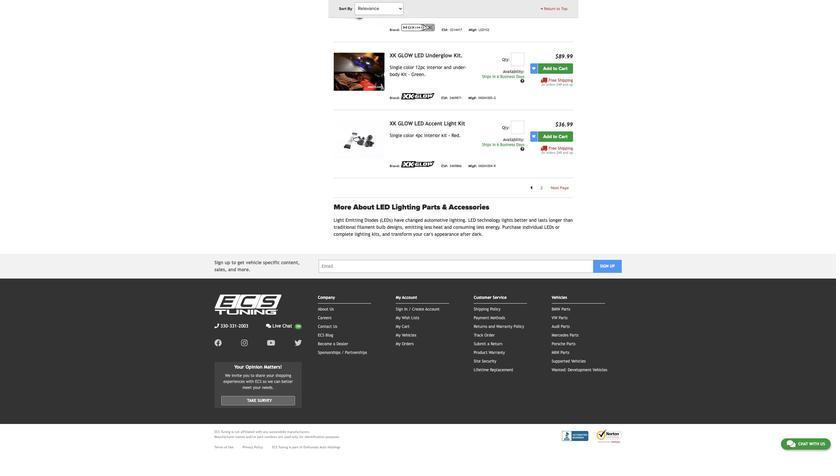 Task type: vqa. For each thing, say whether or not it's contained in the screenshot.
the bottommost BUILT
no



Task type: describe. For each thing, give the bounding box(es) containing it.
better inside light emitting diodes (leds) have changed automotive lighting. led technology lights better and lasts longer than traditional filament bulb designs, emitting less heat and consuming less energy. purchase individual leds or complete lighting kits, and transform your car's appearance after dark.
[[515, 218, 528, 223]]

add to wish list image
[[533, 135, 536, 138]]

mfg#: for xk glow led accent light kit
[[469, 164, 477, 168]]

0 horizontal spatial about
[[318, 307, 329, 312]]

mercedes
[[552, 333, 569, 338]]

facebook logo image
[[215, 340, 222, 347]]

business for xk glow led underglow kit.
[[501, 74, 515, 79]]

add to cart button for $36.99
[[538, 132, 573, 142]]

light inside light emitting diodes (leds) have changed automotive lighting. led technology lights better and lasts longer than traditional filament bulb designs, emitting less heat and consuming less energy. purchase individual leds or complete lighting kits, and transform your car's appearance after dark.
[[334, 218, 344, 223]]

holdings
[[328, 446, 340, 450]]

vehicles up wanted: development vehicles
[[572, 359, 586, 364]]

or
[[556, 225, 560, 230]]

parts for bmw parts
[[562, 307, 571, 312]]

appearance
[[435, 232, 459, 237]]

your up we
[[267, 374, 274, 378]]

ecs blog link
[[318, 333, 333, 338]]

&
[[442, 203, 447, 212]]

days for $89.99
[[517, 74, 525, 79]]

add to cart for $89.99
[[544, 66, 568, 71]]

xk041005-
[[479, 96, 494, 100]]

parts for mercedes parts
[[570, 333, 579, 338]]

free for $89.99
[[549, 78, 557, 83]]

and up appearance
[[445, 225, 452, 230]]

chat with us
[[799, 442, 826, 447]]

customer service
[[474, 296, 507, 300]]

body
[[390, 72, 400, 77]]

brand: for xk glow led accent light kit
[[390, 164, 400, 168]]

days for $36.99
[[517, 143, 525, 147]]

parts left &
[[422, 203, 441, 212]]

add for $89.99
[[544, 66, 552, 71]]

ships in 6 business days for xk glow led underglow kit.
[[482, 74, 525, 79]]

single for xk glow led accent light kit
[[390, 133, 402, 138]]

xk glow led underglow kit.
[[390, 52, 463, 59]]

free shipping on orders $49 and up for $36.99
[[542, 146, 573, 155]]

automobile
[[270, 430, 286, 434]]

return to top link
[[541, 6, 568, 12]]

phone image
[[215, 324, 219, 329]]

become a dealer
[[318, 342, 348, 347]]

business for xk glow led accent light kit
[[501, 143, 515, 147]]

xk for xk glow led underglow kit.
[[390, 52, 397, 59]]

vehicles right development
[[593, 368, 608, 373]]

r
[[494, 164, 496, 168]]

free shipping on orders $49 and up for $89.99
[[542, 78, 573, 86]]

your inside light emitting diodes (leds) have changed automotive lighting. led technology lights better and lasts longer than traditional filament bulb designs, emitting less heat and consuming less energy. purchase individual leds or complete lighting kits, and transform your car's appearance after dark.
[[414, 232, 423, 237]]

bmw parts link
[[552, 307, 571, 312]]

$89.99
[[556, 53, 573, 60]]

6 for xk glow led accent light kit
[[497, 143, 499, 147]]

vehicles up orders
[[402, 333, 417, 338]]

ships for xk glow led accent light kit
[[482, 143, 492, 147]]

porsche parts
[[552, 342, 576, 347]]

instagram logo image
[[241, 340, 248, 347]]

tuning for not
[[221, 430, 231, 434]]

return to top
[[544, 6, 568, 11]]

site security
[[474, 359, 497, 364]]

easily
[[390, 5, 402, 10]]

than
[[564, 218, 573, 223]]

payment methods link
[[474, 316, 506, 321]]

330-331-2003
[[221, 324, 249, 329]]

parts for audi parts
[[561, 325, 570, 329]]

led for lighting
[[376, 203, 390, 212]]

more about led lighting parts & accessories
[[334, 203, 490, 212]]

xk glow led underglow kit. link
[[390, 52, 463, 59]]

parts for porsche parts
[[567, 342, 576, 347]]

sign up
[[601, 264, 615, 269]]

we
[[225, 374, 231, 378]]

ecs blog
[[318, 333, 333, 338]]

chat with us link
[[782, 439, 831, 450]]

take survey link
[[221, 396, 295, 406]]

partnerships
[[345, 351, 367, 355]]

traditional
[[334, 225, 356, 230]]

shipping down $36.99
[[558, 146, 573, 151]]

led's
[[452, 5, 463, 10]]

track order link
[[474, 333, 495, 338]]

2 less from the left
[[477, 225, 485, 230]]

invite
[[232, 374, 242, 378]]

about us link
[[318, 307, 334, 312]]

my for my wish lists
[[396, 316, 401, 321]]

my wish lists
[[396, 316, 420, 321]]

take
[[247, 399, 257, 403]]

to inside sign up to get vehicle specific content, sales, and more.
[[232, 260, 236, 266]]

kit inside single color 12pc interior and under- body kit - green.
[[401, 72, 407, 77]]

returns
[[474, 325, 488, 329]]

sponsorships / partnerships link
[[318, 351, 367, 355]]

get
[[238, 260, 245, 266]]

complete
[[334, 232, 354, 237]]

top
[[562, 6, 568, 11]]

methods
[[491, 316, 506, 321]]

used
[[284, 435, 291, 439]]

lights
[[502, 218, 513, 223]]

2 horizontal spatial with
[[810, 442, 820, 447]]

car's
[[424, 232, 433, 237]]

orders
[[402, 342, 414, 347]]

0 vertical spatial light
[[444, 120, 457, 127]]

$36.99
[[556, 121, 573, 128]]

es#3469871 - xk041005-g - xk glow led underglow kit. - single color 12pc interior and under-body kit - green. - xkglow - audi bmw volkswagen mini image
[[334, 53, 385, 91]]

morimoto - corporate logo image
[[402, 24, 435, 31]]

submit a return
[[474, 342, 503, 347]]

and down $89.99
[[563, 83, 569, 86]]

and up order
[[489, 325, 495, 329]]

glow for xk glow led accent light kit
[[398, 120, 413, 127]]

$49 for $89.99
[[557, 83, 562, 86]]

es#: for underglow
[[442, 96, 448, 100]]

terms of use
[[215, 446, 234, 450]]

returns and warranty policy link
[[474, 325, 525, 329]]

2
[[541, 186, 543, 190]]

to left top
[[557, 6, 561, 11]]

1 horizontal spatial -
[[449, 133, 450, 138]]

us for about us
[[330, 307, 334, 312]]

and down bulb
[[383, 232, 390, 237]]

vehicles up bmw parts link
[[552, 296, 568, 300]]

ships for xk glow led underglow kit.
[[482, 74, 492, 79]]

sponsorships / partnerships
[[318, 351, 367, 355]]

sign for sign in / create account
[[396, 307, 403, 312]]

1 horizontal spatial account
[[426, 307, 440, 312]]

single for xk glow led underglow kit.
[[390, 65, 402, 70]]

availability: for $89.99
[[503, 69, 525, 74]]

a for become
[[333, 342, 336, 347]]

shipping policy link
[[474, 307, 501, 312]]

next page link
[[547, 184, 573, 192]]

is for part
[[289, 446, 291, 450]]

of inside terms of use 'link'
[[224, 446, 227, 450]]

xkglow - corporate logo image for accent
[[402, 161, 435, 168]]

4pc
[[416, 133, 423, 138]]

ecs inside we invite you to share your shopping experiences with ecs so we can better meet your needs.
[[255, 380, 262, 384]]

interior for accent
[[425, 133, 440, 138]]

with inside ecs tuning is not affiliated with any automobile manufacturers. manufacturer names and/or part numbers are used only for identification purposes.
[[256, 430, 262, 434]]

0 vertical spatial warranty
[[497, 325, 513, 329]]

kits,
[[372, 232, 381, 237]]

2 vertical spatial us
[[821, 442, 826, 447]]

1 horizontal spatial part
[[292, 446, 299, 450]]

add for $36.99
[[544, 134, 552, 140]]

1
[[531, 186, 533, 190]]

take survey button
[[221, 396, 295, 406]]

sign for sign up to get vehicle specific content, sales, and more.
[[215, 260, 224, 266]]

caret up image
[[541, 7, 544, 11]]

xk041004-
[[479, 164, 494, 168]]

place!
[[399, 12, 412, 17]]

red.
[[452, 133, 461, 138]]

product
[[474, 351, 488, 355]]

your right the meet
[[253, 386, 261, 390]]

customer
[[474, 296, 492, 300]]

consuming
[[454, 225, 476, 230]]

bulb
[[377, 225, 386, 230]]

sign for sign up
[[601, 264, 609, 269]]

and down $36.99
[[563, 151, 569, 155]]

vw parts link
[[552, 316, 568, 321]]

product warranty
[[474, 351, 505, 355]]

we invite you to share your shopping experiences with ecs so we can better meet your needs.
[[224, 374, 293, 390]]

lighting
[[392, 203, 421, 212]]

shipping down $89.99
[[558, 78, 573, 83]]

0 horizontal spatial account
[[402, 296, 417, 300]]

and inside single color 12pc interior and under- body kit - green.
[[444, 65, 452, 70]]

up inside sign up to get vehicle specific content, sales, and more.
[[225, 260, 230, 266]]

xk glow led accent light kit link
[[390, 120, 465, 127]]

mfg#: for xk glow led underglow kit.
[[469, 96, 477, 100]]

live
[[273, 324, 281, 329]]

color for accent
[[404, 133, 414, 138]]

my wish lists link
[[396, 316, 420, 321]]

paginated product list navigation navigation
[[334, 184, 573, 192]]

chat inside chat with us link
[[799, 442, 809, 447]]

cart for $36.99
[[559, 134, 568, 140]]

my vehicles link
[[396, 333, 417, 338]]

1 horizontal spatial return
[[545, 6, 556, 11]]

mini parts
[[552, 351, 570, 355]]

xk glow led accent light kit
[[390, 120, 465, 127]]

content,
[[281, 260, 300, 266]]

security
[[482, 359, 497, 364]]

order
[[485, 333, 495, 338]]

to inside we invite you to share your shopping experiences with ecs so we can better meet your needs.
[[251, 374, 255, 378]]

1 vertical spatial /
[[342, 351, 344, 355]]

lasts
[[538, 218, 548, 223]]

green.
[[412, 72, 426, 77]]

2 horizontal spatial policy
[[514, 325, 525, 329]]



Task type: locate. For each thing, give the bounding box(es) containing it.
meet
[[243, 386, 252, 390]]

0 vertical spatial es#:
[[442, 28, 449, 32]]

1 vertical spatial color
[[404, 133, 414, 138]]

$49 for $36.99
[[557, 151, 562, 155]]

1 my from the top
[[396, 296, 401, 300]]

1 vertical spatial part
[[292, 446, 299, 450]]

days up question circle image
[[517, 74, 525, 79]]

free down $36.99
[[549, 146, 557, 151]]

1 vertical spatial policy
[[514, 325, 525, 329]]

0 vertical spatial ships
[[482, 74, 492, 79]]

2 ships in 6 business days from the top
[[482, 143, 525, 147]]

1 vertical spatial glow
[[398, 120, 413, 127]]

lifetime replacement link
[[474, 368, 514, 373]]

2 vertical spatial with
[[810, 442, 820, 447]]

0 horizontal spatial sign
[[215, 260, 224, 266]]

ships in 6 business days up question circle image
[[482, 74, 525, 79]]

orders right question circle image
[[547, 83, 556, 86]]

1 horizontal spatial less
[[477, 225, 485, 230]]

2 days from the top
[[517, 143, 525, 147]]

payment
[[474, 316, 490, 321]]

1 horizontal spatial chat
[[799, 442, 809, 447]]

2 add to cart from the top
[[544, 134, 568, 140]]

0 vertical spatial brand:
[[390, 28, 400, 32]]

1 horizontal spatial kit
[[458, 120, 465, 127]]

lifetime replacement
[[474, 368, 514, 373]]

days up question circle icon
[[517, 143, 525, 147]]

individual
[[523, 225, 543, 230]]

my for my cart
[[396, 325, 401, 329]]

accent
[[426, 120, 443, 127]]

0 horizontal spatial comments image
[[266, 324, 271, 329]]

chat inside the live chat link
[[283, 324, 292, 329]]

cart down $89.99
[[559, 66, 568, 71]]

comments image
[[266, 324, 271, 329], [787, 440, 796, 448]]

es#: left 3469871
[[442, 96, 448, 100]]

auto
[[320, 446, 327, 450]]

is for not
[[232, 430, 234, 434]]

my cart
[[396, 325, 410, 329]]

ecs for ecs blog
[[318, 333, 325, 338]]

1 horizontal spatial a
[[488, 342, 490, 347]]

of right all
[[426, 5, 431, 10]]

0 vertical spatial add
[[544, 66, 552, 71]]

better
[[515, 218, 528, 223], [282, 380, 293, 384]]

ecs up manufacturer
[[215, 430, 220, 434]]

2 glow from the top
[[398, 120, 413, 127]]

part down the only
[[292, 446, 299, 450]]

0 vertical spatial tuning
[[221, 430, 231, 434]]

submit
[[474, 342, 487, 347]]

return down order
[[491, 342, 503, 347]]

from
[[464, 5, 474, 10]]

your down emitting
[[414, 232, 423, 237]]

$49 down $36.99
[[557, 151, 562, 155]]

add to cart button down $89.99
[[538, 63, 573, 74]]

0 horizontal spatial less
[[425, 225, 432, 230]]

tuning inside ecs tuning is not affiliated with any automobile manufacturers. manufacturer names and/or part numbers are used only for identification purposes.
[[221, 430, 231, 434]]

availability:
[[503, 69, 525, 74], [503, 138, 525, 142]]

to down $36.99
[[554, 134, 558, 140]]

0 vertical spatial ships in 6 business days
[[482, 74, 525, 79]]

3 brand: from the top
[[390, 164, 400, 168]]

xk for xk glow led accent light kit
[[390, 120, 397, 127]]

0 vertical spatial color
[[404, 65, 414, 70]]

0 vertical spatial return
[[545, 6, 556, 11]]

3 my from the top
[[396, 325, 401, 329]]

single inside single color 12pc interior and under- body kit - green.
[[390, 65, 402, 70]]

2 $49 from the top
[[557, 151, 562, 155]]

0 vertical spatial availability:
[[503, 69, 525, 74]]

es#: 3469871
[[442, 96, 462, 100]]

0 horizontal spatial light
[[334, 218, 344, 223]]

parts up 'porsche parts'
[[570, 333, 579, 338]]

with inside we invite you to share your shopping experiences with ecs so we can better meet your needs.
[[246, 380, 254, 384]]

tuning down are
[[279, 446, 288, 450]]

ships up xk041005-
[[482, 74, 492, 79]]

better up purchase on the right of page
[[515, 218, 528, 223]]

2 orders from the top
[[547, 151, 556, 155]]

is left not
[[232, 430, 234, 434]]

brand: for xk glow led underglow kit.
[[390, 96, 400, 100]]

1 vertical spatial orders
[[547, 151, 556, 155]]

0 horizontal spatial tuning
[[221, 430, 231, 434]]

returns and warranty policy
[[474, 325, 525, 329]]

0 horizontal spatial a
[[333, 342, 336, 347]]

add to cart button for $89.99
[[538, 63, 573, 74]]

comments image for live
[[266, 324, 271, 329]]

mini parts link
[[552, 351, 570, 355]]

0 vertical spatial xk
[[390, 52, 397, 59]]

diodes
[[365, 218, 379, 223]]

comments image left live
[[266, 324, 271, 329]]

less up dark.
[[477, 225, 485, 230]]

0 vertical spatial free
[[549, 12, 557, 17]]

orders for $89.99
[[547, 83, 556, 86]]

1 vertical spatial days
[[517, 143, 525, 147]]

es#: 3214417
[[442, 28, 462, 32]]

in up r
[[493, 143, 496, 147]]

comments image for chat
[[787, 440, 796, 448]]

ecs tuning image
[[215, 295, 281, 315]]

1 ships in 6 business days from the top
[[482, 74, 525, 79]]

0 vertical spatial orders
[[547, 83, 556, 86]]

my for my orders
[[396, 342, 401, 347]]

to left 'get'
[[232, 260, 236, 266]]

es#:
[[442, 28, 449, 32], [442, 96, 448, 100], [442, 164, 448, 168]]

free shipping on orders $49 and up down $89.99
[[542, 78, 573, 86]]

comments image inside the live chat link
[[266, 324, 271, 329]]

add to cart down $36.99
[[544, 134, 568, 140]]

None number field
[[511, 53, 525, 66], [511, 121, 525, 134], [511, 53, 525, 66], [511, 121, 525, 134]]

about up diodes
[[354, 203, 375, 212]]

0 horizontal spatial kit
[[401, 72, 407, 77]]

lighting.
[[450, 218, 467, 223]]

submit a return link
[[474, 342, 503, 347]]

about up the careers
[[318, 307, 329, 312]]

1 vertical spatial mfg#:
[[469, 96, 477, 100]]

vw parts
[[552, 316, 568, 321]]

service
[[493, 296, 507, 300]]

1 brand: from the top
[[390, 28, 400, 32]]

mfg#: left led152
[[469, 28, 478, 32]]

0 vertical spatial add to cart
[[544, 66, 568, 71]]

2 vertical spatial es#:
[[442, 164, 448, 168]]

0 vertical spatial in
[[493, 74, 496, 79]]

2 my from the top
[[396, 316, 401, 321]]

1 vertical spatial add to cart
[[544, 134, 568, 140]]

policy for shipping policy
[[490, 307, 501, 312]]

sort by
[[339, 6, 353, 11]]

experiences
[[224, 380, 245, 384]]

2 business from the top
[[501, 143, 515, 147]]

question circle image
[[521, 147, 525, 151]]

3 free from the top
[[549, 146, 557, 151]]

account right create
[[426, 307, 440, 312]]

1 vertical spatial account
[[426, 307, 440, 312]]

6 for xk glow led underglow kit.
[[497, 74, 499, 79]]

2 xkglow - corporate logo image from the top
[[402, 161, 435, 168]]

xkglow - corporate logo image
[[402, 93, 435, 99], [402, 161, 435, 168]]

interior
[[427, 65, 443, 70], [425, 133, 440, 138]]

warranty up security
[[489, 351, 505, 355]]

parts for vw parts
[[559, 316, 568, 321]]

0 vertical spatial part
[[257, 435, 264, 439]]

transform
[[392, 232, 412, 237]]

- right 'kit'
[[449, 133, 450, 138]]

1 orders from the top
[[547, 83, 556, 86]]

1 add to cart button from the top
[[538, 63, 573, 74]]

0 horizontal spatial policy
[[254, 446, 263, 450]]

es#: for accent
[[442, 164, 448, 168]]

and up individual
[[529, 218, 537, 223]]

on for $89.99
[[542, 83, 546, 86]]

1 horizontal spatial of
[[300, 446, 303, 450]]

0 horizontal spatial -
[[409, 72, 410, 77]]

wanted: development vehicles
[[552, 368, 608, 373]]

0 vertical spatial about
[[354, 203, 375, 212]]

privacy policy
[[243, 446, 263, 450]]

cart
[[559, 66, 568, 71], [559, 134, 568, 140], [402, 325, 410, 329]]

2 in from the top
[[493, 143, 496, 147]]

ships in 6 business days for xk glow led accent light kit
[[482, 143, 525, 147]]

on for $36.99
[[542, 151, 546, 155]]

vehicles
[[552, 296, 568, 300], [402, 333, 417, 338], [572, 359, 586, 364], [593, 368, 608, 373]]

my account
[[396, 296, 417, 300]]

twitter logo image
[[295, 340, 302, 347]]

cart down wish
[[402, 325, 410, 329]]

- inside single color 12pc interior and under- body kit - green.
[[409, 72, 410, 77]]

free down return to top link
[[549, 12, 557, 17]]

parts down porsche parts link
[[561, 351, 570, 355]]

my cart link
[[396, 325, 410, 329]]

is inside ecs tuning is not affiliated with any automobile manufacturers. manufacturer names and/or part numbers are used only for identification purposes.
[[232, 430, 234, 434]]

development
[[568, 368, 592, 373]]

single color 4pc interior kit - red.
[[390, 133, 461, 138]]

1 horizontal spatial better
[[515, 218, 528, 223]]

my for my account
[[396, 296, 401, 300]]

single up body
[[390, 65, 402, 70]]

mfg#: left xk041004-
[[469, 164, 477, 168]]

2 availability: from the top
[[503, 138, 525, 142]]

2 vertical spatial cart
[[402, 325, 410, 329]]

sign in / create account link
[[396, 307, 440, 312]]

to down $89.99
[[554, 66, 558, 71]]

free down $89.99
[[549, 78, 557, 83]]

0 vertical spatial on
[[542, 83, 546, 86]]

1 vertical spatial about
[[318, 307, 329, 312]]

use
[[228, 446, 234, 450]]

privacy policy link
[[243, 445, 263, 450]]

technology
[[478, 218, 501, 223]]

my vehicles
[[396, 333, 417, 338]]

1 horizontal spatial about
[[354, 203, 375, 212]]

1 vertical spatial ships in 6 business days
[[482, 143, 525, 147]]

audi parts link
[[552, 325, 570, 329]]

1 vertical spatial comments image
[[787, 440, 796, 448]]

2 horizontal spatial of
[[426, 5, 431, 10]]

0 vertical spatial 6
[[497, 74, 499, 79]]

2 xk from the top
[[390, 120, 397, 127]]

only
[[292, 435, 298, 439]]

control
[[403, 5, 418, 10]]

0 horizontal spatial return
[[491, 342, 503, 347]]

2 ships from the top
[[482, 143, 492, 147]]

in up g
[[493, 74, 496, 79]]

0 horizontal spatial is
[[232, 430, 234, 434]]

1 in from the top
[[493, 74, 496, 79]]

1 vertical spatial xkglow - corporate logo image
[[402, 161, 435, 168]]

2 color from the top
[[404, 133, 414, 138]]

of left enthusiast
[[300, 446, 303, 450]]

2 add from the top
[[544, 134, 552, 140]]

led up (leds)
[[376, 203, 390, 212]]

331-
[[230, 324, 239, 329]]

1 vertical spatial interior
[[425, 133, 440, 138]]

part down any
[[257, 435, 264, 439]]

1 on from the top
[[542, 83, 546, 86]]

2 6 from the top
[[497, 143, 499, 147]]

rgb
[[443, 5, 451, 10]]

es#: left 3469866 at top right
[[442, 164, 448, 168]]

2 single from the top
[[390, 133, 402, 138]]

led inside light emitting diodes (leds) have changed automotive lighting. led technology lights better and lasts longer than traditional filament bulb designs, emitting less heat and consuming less energy. purchase individual leds or complete lighting kits, and transform your car's appearance after dark.
[[469, 218, 476, 223]]

mfg#: xk041005-g
[[469, 96, 496, 100]]

Email email field
[[319, 260, 594, 273]]

1 vertical spatial warranty
[[489, 351, 505, 355]]

your inside easily control all of your rgb led's from one place!
[[432, 5, 441, 10]]

4 my from the top
[[396, 333, 401, 338]]

qty: for xk glow led accent light kit
[[503, 125, 510, 130]]

kit
[[442, 133, 447, 138]]

$49 down $89.99
[[557, 83, 562, 86]]

2 a from the left
[[488, 342, 490, 347]]

availability: up question circle icon
[[503, 138, 525, 142]]

interior down the underglow at top
[[427, 65, 443, 70]]

policy for privacy policy
[[254, 446, 263, 450]]

0 vertical spatial cart
[[559, 66, 568, 71]]

kit up "red."
[[458, 120, 465, 127]]

2 vertical spatial free
[[549, 146, 557, 151]]

/ down dealer
[[342, 351, 344, 355]]

and inside sign up to get vehicle specific content, sales, and more.
[[228, 267, 236, 273]]

1 vertical spatial xk
[[390, 120, 397, 127]]

0 vertical spatial interior
[[427, 65, 443, 70]]

add to cart
[[544, 66, 568, 71], [544, 134, 568, 140]]

qty: for xk glow led underglow kit.
[[503, 57, 510, 62]]

ecs down the numbers
[[272, 446, 278, 450]]

add to cart for $36.99
[[544, 134, 568, 140]]

of left use
[[224, 446, 227, 450]]

1 6 from the top
[[497, 74, 499, 79]]

comments image inside chat with us link
[[787, 440, 796, 448]]

in for xk glow led accent light kit
[[493, 143, 496, 147]]

chat
[[283, 324, 292, 329], [799, 442, 809, 447]]

track
[[474, 333, 484, 338]]

2 qty: from the top
[[503, 125, 510, 130]]

0 vertical spatial kit
[[401, 72, 407, 77]]

days
[[517, 74, 525, 79], [517, 143, 525, 147]]

led for accent
[[415, 120, 424, 127]]

tuning
[[221, 430, 231, 434], [279, 446, 288, 450]]

1 vertical spatial is
[[289, 446, 291, 450]]

1 add from the top
[[544, 66, 552, 71]]

sponsorships
[[318, 351, 341, 355]]

shipping down top
[[558, 12, 573, 17]]

1 add to cart from the top
[[544, 66, 568, 71]]

your left rgb
[[432, 5, 441, 10]]

0 vertical spatial us
[[330, 307, 334, 312]]

1 free shipping on orders $49 and up from the top
[[542, 78, 573, 86]]

audi parts
[[552, 325, 570, 329]]

a left dealer
[[333, 342, 336, 347]]

1 color from the top
[[404, 65, 414, 70]]

color inside single color 12pc interior and under- body kit - green.
[[404, 65, 414, 70]]

glow up single color 4pc interior kit - red.
[[398, 120, 413, 127]]

2 on from the top
[[542, 151, 546, 155]]

es#: left "3214417"
[[442, 28, 449, 32]]

contact us
[[318, 325, 338, 329]]

0 vertical spatial glow
[[398, 52, 413, 59]]

1 horizontal spatial comments image
[[787, 440, 796, 448]]

audi
[[552, 325, 560, 329]]

up
[[570, 83, 573, 86], [570, 151, 573, 155], [225, 260, 230, 266], [610, 264, 615, 269]]

0 vertical spatial mfg#:
[[469, 28, 478, 32]]

cart for $89.99
[[559, 66, 568, 71]]

my left wish
[[396, 316, 401, 321]]

g
[[494, 96, 496, 100]]

0 horizontal spatial better
[[282, 380, 293, 384]]

1 vertical spatial free shipping on orders $49 and up
[[542, 146, 573, 155]]

better down shopping
[[282, 380, 293, 384]]

0 vertical spatial /
[[409, 307, 411, 312]]

0 vertical spatial chat
[[283, 324, 292, 329]]

1 days from the top
[[517, 74, 525, 79]]

a for submit
[[488, 342, 490, 347]]

glow for xk glow led underglow kit.
[[398, 52, 413, 59]]

designs,
[[387, 225, 404, 230]]

parts up mercedes parts
[[561, 325, 570, 329]]

0 vertical spatial is
[[232, 430, 234, 434]]

youtube logo image
[[267, 340, 275, 347]]

ecs inside ecs tuning is not affiliated with any automobile manufacturers. manufacturer names and/or part numbers are used only for identification purposes.
[[215, 430, 220, 434]]

xkglow - corporate logo image down the green.
[[402, 93, 435, 99]]

is down used
[[289, 446, 291, 450]]

1 free from the top
[[549, 12, 557, 17]]

es#3469866 - xk041004-r - xk glow led accent light kit - single color 4pc interior kit - red. - xkglow - audi bmw volkswagen mini image
[[334, 121, 385, 159]]

names
[[236, 435, 245, 439]]

0 horizontal spatial with
[[246, 380, 254, 384]]

wanted: development vehicles link
[[552, 368, 608, 373]]

are
[[278, 435, 283, 439]]

account up in
[[402, 296, 417, 300]]

enthusiast
[[304, 446, 319, 450]]

question circle image
[[521, 79, 525, 83]]

add to cart down $89.99
[[544, 66, 568, 71]]

led for underglow
[[415, 52, 424, 59]]

payment methods
[[474, 316, 506, 321]]

0 vertical spatial -
[[409, 72, 410, 77]]

1 horizontal spatial sign
[[396, 307, 403, 312]]

2 free shipping on orders $49 and up from the top
[[542, 146, 573, 155]]

0 horizontal spatial chat
[[283, 324, 292, 329]]

interior for underglow
[[427, 65, 443, 70]]

tuning for part
[[279, 446, 288, 450]]

1 horizontal spatial is
[[289, 446, 291, 450]]

ecs for ecs tuning is not affiliated with any automobile manufacturers. manufacturer names and/or part numbers are used only for identification purposes.
[[215, 430, 220, 434]]

a
[[333, 342, 336, 347], [488, 342, 490, 347]]

0 horizontal spatial /
[[342, 351, 344, 355]]

1 vertical spatial us
[[333, 325, 338, 329]]

led up 12pc
[[415, 52, 424, 59]]

0 vertical spatial free shipping on orders $49 and up
[[542, 78, 573, 86]]

mfg#: xk041004-r
[[469, 164, 496, 168]]

part inside ecs tuning is not affiliated with any automobile manufacturers. manufacturer names and/or part numbers are used only for identification purposes.
[[257, 435, 264, 439]]

1 a from the left
[[333, 342, 336, 347]]

1 horizontal spatial tuning
[[279, 446, 288, 450]]

2 free from the top
[[549, 78, 557, 83]]

light up traditional
[[334, 218, 344, 223]]

shipping policy
[[474, 307, 501, 312]]

1 vertical spatial availability:
[[503, 138, 525, 142]]

0 horizontal spatial part
[[257, 435, 264, 439]]

add to wish list image
[[533, 67, 536, 70]]

up inside button
[[610, 264, 615, 269]]

availability: for $36.99
[[503, 138, 525, 142]]

any
[[263, 430, 269, 434]]

product warranty link
[[474, 351, 505, 355]]

1 vertical spatial single
[[390, 133, 402, 138]]

/ right in
[[409, 307, 411, 312]]

and right sales,
[[228, 267, 236, 273]]

xkglow - corporate logo image down 4pc
[[402, 161, 435, 168]]

1 qty: from the top
[[503, 57, 510, 62]]

less up car's
[[425, 225, 432, 230]]

1 glow from the top
[[398, 52, 413, 59]]

manufacturer
[[215, 435, 235, 439]]

1 business from the top
[[501, 74, 515, 79]]

enthusiast auto holdings link
[[304, 445, 340, 450]]

warranty down methods
[[497, 325, 513, 329]]

and/or
[[246, 435, 256, 439]]

parts down mercedes parts
[[567, 342, 576, 347]]

ecs left so
[[255, 380, 262, 384]]

bmw
[[552, 307, 561, 312]]

after
[[461, 232, 471, 237]]

comments image left chat with us in the right bottom of the page
[[787, 440, 796, 448]]

es#3214417 - led152 - 4-wire xbt rgb bluetooth controller - easily control all of your rgb led's from one place! - morimoto - audi bmw volkswagen mini image
[[334, 0, 385, 25]]

1 less from the left
[[425, 225, 432, 230]]

led up consuming
[[469, 218, 476, 223]]

color left 4pc
[[404, 133, 414, 138]]

color for underglow
[[404, 65, 414, 70]]

single color 12pc interior and under- body kit - green.
[[390, 65, 467, 77]]

ships in 6 business days up question circle icon
[[482, 143, 525, 147]]

ecs left blog
[[318, 333, 325, 338]]

to right you
[[251, 374, 255, 378]]

0 vertical spatial policy
[[490, 307, 501, 312]]

1 single from the top
[[390, 65, 402, 70]]

- left the green.
[[409, 72, 410, 77]]

ecs for ecs tuning is part of enthusiast auto holdings
[[272, 446, 278, 450]]

0 vertical spatial single
[[390, 65, 402, 70]]

1 vertical spatial kit
[[458, 120, 465, 127]]

parts for mini parts
[[561, 351, 570, 355]]

2 add to cart button from the top
[[538, 132, 573, 142]]

sign inside sign up to get vehicle specific content, sales, and more.
[[215, 260, 224, 266]]

changed
[[406, 218, 423, 223]]

free for $36.99
[[549, 146, 557, 151]]

1 xk from the top
[[390, 52, 397, 59]]

1 ships from the top
[[482, 74, 492, 79]]

0 vertical spatial add to cart button
[[538, 63, 573, 74]]

on
[[542, 83, 546, 86], [542, 151, 546, 155]]

dark.
[[472, 232, 483, 237]]

by
[[348, 6, 353, 11]]

xkglow - corporate logo image for underglow
[[402, 93, 435, 99]]

on right question circle icon
[[542, 151, 546, 155]]

of inside easily control all of your rgb led's from one place!
[[426, 5, 431, 10]]

1 horizontal spatial light
[[444, 120, 457, 127]]

availability: up question circle image
[[503, 69, 525, 74]]

2 brand: from the top
[[390, 96, 400, 100]]

orders for $36.99
[[547, 151, 556, 155]]

2 vertical spatial brand:
[[390, 164, 400, 168]]

better inside we invite you to share your shopping experiences with ecs so we can better meet your needs.
[[282, 380, 293, 384]]

on right question circle image
[[542, 83, 546, 86]]

my left orders
[[396, 342, 401, 347]]

0 vertical spatial business
[[501, 74, 515, 79]]

shipping up payment on the right bottom of the page
[[474, 307, 489, 312]]

ecs
[[318, 333, 325, 338], [255, 380, 262, 384], [215, 430, 220, 434], [272, 446, 278, 450]]

in for xk glow led underglow kit.
[[493, 74, 496, 79]]

sign inside sign up button
[[601, 264, 609, 269]]

1 xkglow - corporate logo image from the top
[[402, 93, 435, 99]]

interior inside single color 12pc interior and under- body kit - green.
[[427, 65, 443, 70]]

1 vertical spatial add to cart button
[[538, 132, 573, 142]]

1 vertical spatial ships
[[482, 143, 492, 147]]

5 my from the top
[[396, 342, 401, 347]]

my for my vehicles
[[396, 333, 401, 338]]

light up "red."
[[444, 120, 457, 127]]

single left 4pc
[[390, 133, 402, 138]]

1 $49 from the top
[[557, 83, 562, 86]]

mfg#: left xk041005-
[[469, 96, 477, 100]]

1 horizontal spatial /
[[409, 307, 411, 312]]

return right caret up image
[[545, 6, 556, 11]]

us for contact us
[[333, 325, 338, 329]]

0 vertical spatial comments image
[[266, 324, 271, 329]]

brand:
[[390, 28, 400, 32], [390, 96, 400, 100], [390, 164, 400, 168]]

1 availability: from the top
[[503, 69, 525, 74]]

cart down $36.99
[[559, 134, 568, 140]]



